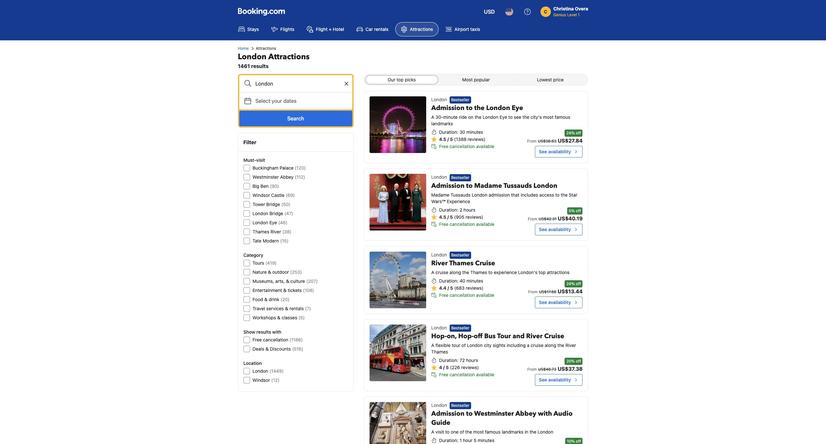 Task type: describe. For each thing, give the bounding box(es) containing it.
off for river thames cruise
[[576, 281, 581, 286]]

the inside river thames cruise a cruise along the thames to experience london's top attractions
[[463, 270, 469, 275]]

admission for guide
[[432, 410, 465, 418]]

off for hop-on, hop-off bus tour and river cruise
[[576, 359, 581, 364]]

including
[[507, 343, 526, 348]]

car rentals
[[366, 26, 389, 32]]

to up hour
[[466, 410, 473, 418]]

christina
[[554, 6, 574, 11]]

home
[[238, 46, 249, 51]]

bestseller for madame
[[452, 175, 470, 180]]

duration: for admission to the london eye
[[439, 129, 459, 135]]

most inside the admission to westminster abbey with audio guide a visit to one of the most famous landmarks in the london
[[474, 430, 484, 435]]

dates
[[284, 98, 297, 104]]

experience
[[447, 199, 470, 204]]

museums,
[[253, 279, 274, 284]]

hour
[[463, 438, 473, 444]]

search button
[[239, 111, 352, 126]]

wars™
[[432, 199, 446, 204]]

along inside river thames cruise a cruise along the thames to experience london's top attractions
[[450, 270, 461, 275]]

see for river thames cruise
[[539, 300, 547, 305]]

see availability for admission to the london eye
[[539, 149, 571, 155]]

london inside hop-on, hop-off bus tour and river cruise a flexible tour of london city sights including a cruise along the river thames
[[467, 343, 483, 348]]

audio
[[554, 410, 573, 418]]

travel
[[253, 306, 265, 311]]

london's
[[518, 270, 538, 275]]

see for admission to the london eye
[[539, 149, 547, 155]]

5 for hop-on, hop-off bus tour and river cruise
[[446, 365, 449, 370]]

0 horizontal spatial eye
[[270, 220, 277, 225]]

reviews) for madame
[[466, 214, 484, 220]]

cruise inside hop-on, hop-off bus tour and river cruise a flexible tour of london city sights including a cruise along the river thames
[[545, 332, 565, 341]]

tour
[[452, 343, 461, 348]]

(12)
[[271, 378, 280, 383]]

duration: 72 hours
[[439, 358, 478, 363]]

24% off from us$17.68 us$13.44
[[529, 281, 583, 294]]

/ for admission to madame tussauds london
[[448, 214, 449, 220]]

ride
[[459, 114, 467, 120]]

flights
[[281, 26, 295, 32]]

available for the
[[476, 144, 495, 149]]

castle
[[271, 193, 285, 198]]

(516)
[[292, 346, 303, 352]]

availability for admission to madame tussauds london
[[549, 227, 571, 232]]

the down 'popular'
[[475, 104, 485, 113]]

availability for hop-on, hop-off bus tour and river cruise
[[549, 377, 571, 383]]

from for river thames cruise
[[529, 290, 538, 294]]

entertainment & tickets (108)
[[253, 288, 314, 293]]

2 vertical spatial minutes
[[478, 438, 495, 444]]

the right on
[[475, 114, 482, 120]]

us$42.31
[[539, 217, 557, 221]]

(7)
[[305, 306, 311, 311]]

(207)
[[307, 279, 318, 284]]

minutes for the
[[467, 129, 483, 135]]

see availability for hop-on, hop-off bus tour and river cruise
[[539, 377, 571, 383]]

cancellation for admission to madame tussauds london
[[450, 221, 475, 227]]

minutes for cruise
[[467, 278, 484, 284]]

overa
[[575, 6, 589, 11]]

river thames cruise a cruise along the thames to experience london's top attractions
[[432, 259, 570, 275]]

see
[[514, 114, 522, 120]]

one
[[451, 430, 459, 435]]

that
[[511, 192, 520, 198]]

bestseller for hop-
[[452, 326, 470, 331]]

(38)
[[283, 229, 292, 235]]

free for hop-on, hop-off bus tour and river cruise
[[439, 372, 449, 378]]

duration: 40 minutes
[[439, 278, 484, 284]]

sights
[[493, 343, 506, 348]]

to up on
[[466, 104, 473, 113]]

cancellation for hop-on, hop-off bus tour and river cruise
[[450, 372, 475, 378]]

thames inside hop-on, hop-off bus tour and river cruise a flexible tour of london city sights including a cruise along the river thames
[[432, 349, 448, 355]]

free up the deals
[[253, 337, 262, 343]]

cruise inside hop-on, hop-off bus tour and river cruise a flexible tour of london city sights including a cruise along the river thames
[[531, 343, 544, 348]]

cancellation for admission to the london eye
[[450, 144, 475, 149]]

admission to westminster abbey with audio guide a visit to one of the most famous landmarks in the london
[[432, 410, 573, 435]]

tours
[[253, 260, 264, 266]]

duration: for admission to madame tussauds london
[[439, 207, 459, 213]]

level
[[568, 12, 577, 17]]

/ for admission to the london eye
[[448, 137, 449, 142]]

4.4 / 5 (683 reviews)
[[439, 285, 484, 291]]

off inside hop-on, hop-off bus tour and river cruise a flexible tour of london city sights including a cruise along the river thames
[[474, 332, 483, 341]]

river inside river thames cruise a cruise along the thames to experience london's top attractions
[[432, 259, 448, 268]]

(905
[[454, 214, 465, 220]]

bestseller for cruise
[[452, 253, 470, 258]]

the right see
[[523, 114, 530, 120]]

top inside river thames cruise a cruise along the thames to experience london's top attractions
[[539, 270, 546, 275]]

thames river (38)
[[253, 229, 292, 235]]

london attractions 1461 results
[[238, 51, 310, 69]]

admission for 30-
[[432, 104, 465, 113]]

reviews) for hop-
[[462, 365, 479, 370]]

30
[[460, 129, 466, 135]]

windsor for windsor castle
[[253, 193, 270, 198]]

free cancellation (1186)
[[253, 337, 303, 343]]

windsor castle (69)
[[253, 193, 295, 198]]

admission to madame tussauds london madame tussauds london admission that includes access to the star wars™ experience
[[432, 181, 578, 204]]

0 horizontal spatial with
[[272, 329, 282, 335]]

windsor for windsor
[[253, 378, 270, 383]]

select your dates
[[256, 98, 297, 104]]

5 for river thames cruise
[[450, 285, 453, 291]]

0 vertical spatial madame
[[475, 181, 502, 190]]

a inside river thames cruise a cruise along the thames to experience london's top attractions
[[432, 270, 435, 275]]

bridge for london bridge
[[270, 211, 283, 216]]

the inside hop-on, hop-off bus tour and river cruise a flexible tour of london city sights including a cruise along the river thames
[[558, 343, 565, 348]]

& for tickets
[[284, 288, 287, 293]]

free for admission to the london eye
[[439, 144, 449, 149]]

services
[[266, 306, 284, 311]]

flight
[[316, 26, 328, 32]]

72
[[460, 358, 465, 363]]

deals & discounts (516)
[[253, 346, 303, 352]]

0 horizontal spatial rentals
[[290, 306, 304, 311]]

lowest price
[[537, 77, 564, 82]]

(1186)
[[290, 337, 303, 343]]

cancellation for river thames cruise
[[450, 293, 475, 298]]

5 duration: from the top
[[439, 438, 459, 444]]

free cancellation available for cruise
[[439, 293, 495, 298]]

Where are you going? search field
[[239, 75, 352, 92]]

must-visit
[[244, 157, 265, 163]]

westminster inside the admission to westminster abbey with audio guide a visit to one of the most famous landmarks in the london
[[475, 410, 514, 418]]

to left one at the bottom right of the page
[[446, 430, 450, 435]]

london inside london attractions 1461 results
[[238, 51, 267, 62]]

free cancellation available for the
[[439, 144, 495, 149]]

see availability for admission to madame tussauds london
[[539, 227, 571, 232]]

of inside the admission to westminster abbey with audio guide a visit to one of the most famous landmarks in the london
[[460, 430, 464, 435]]

minute
[[444, 114, 458, 120]]

includes
[[521, 192, 539, 198]]

admission
[[489, 192, 510, 198]]

5%
[[569, 208, 575, 213]]

10% off
[[567, 439, 581, 444]]

workshops
[[253, 315, 276, 321]]

big ben (90)
[[253, 183, 279, 189]]

1 inside christina overa genius level 1
[[578, 12, 580, 17]]

0 horizontal spatial westminster
[[253, 174, 279, 180]]

c
[[544, 9, 548, 14]]

& down (20)
[[285, 306, 288, 311]]

the inside admission to madame tussauds london madame tussauds london admission that includes access to the star wars™ experience
[[561, 192, 568, 198]]

airport
[[455, 26, 469, 32]]

discounts
[[270, 346, 291, 352]]

river up 20%
[[566, 343, 576, 348]]

5 right hour
[[474, 438, 477, 444]]

20%
[[567, 359, 575, 364]]

available for cruise
[[476, 293, 495, 298]]

london eye (46)
[[253, 220, 288, 225]]

5 for admission to madame tussauds london
[[450, 214, 453, 220]]

4.5 for admission to the london eye
[[439, 137, 447, 142]]

1 vertical spatial madame
[[432, 192, 450, 198]]

most inside admission to the london eye a 30-minute ride on the london eye to see the city's most famous landmarks
[[543, 114, 554, 120]]

1 horizontal spatial eye
[[500, 114, 508, 120]]

duration: 2 hours
[[439, 207, 476, 213]]

experience
[[494, 270, 517, 275]]

windsor (12)
[[253, 378, 280, 383]]

river up modern
[[271, 229, 281, 235]]

(226
[[450, 365, 460, 370]]

available for madame
[[476, 221, 495, 227]]

in
[[525, 430, 529, 435]]

a inside the admission to westminster abbey with audio guide a visit to one of the most famous landmarks in the london
[[432, 430, 435, 435]]

deals
[[253, 346, 264, 352]]

(20)
[[281, 297, 290, 302]]

flights link
[[266, 22, 300, 36]]

most popular
[[462, 77, 490, 82]]

(112)
[[295, 174, 305, 180]]

4
[[439, 365, 442, 370]]

(253)
[[290, 269, 302, 275]]

admission for tussauds
[[432, 181, 465, 190]]

free cancellation available for madame
[[439, 221, 495, 227]]

airport taxis
[[455, 26, 480, 32]]

& for outdoor
[[268, 269, 271, 275]]



Task type: vqa. For each thing, say whether or not it's contained in the screenshot.
explore
no



Task type: locate. For each thing, give the bounding box(es) containing it.
0 vertical spatial 4.5
[[439, 137, 447, 142]]

attractions
[[547, 270, 570, 275]]

1 vertical spatial top
[[539, 270, 546, 275]]

most right city's
[[543, 114, 554, 120]]

0 vertical spatial minutes
[[467, 129, 483, 135]]

2 vertical spatial attractions
[[268, 51, 310, 62]]

landmarks inside the admission to westminster abbey with audio guide a visit to one of the most famous landmarks in the london
[[502, 430, 524, 435]]

from left us$17.68 at the right of the page
[[529, 290, 538, 294]]

availability for river thames cruise
[[549, 300, 571, 305]]

bestseller up one at the bottom right of the page
[[452, 403, 470, 408]]

from left us$36.63
[[528, 139, 537, 144]]

& left drink
[[265, 297, 268, 302]]

4.4
[[439, 285, 447, 291]]

& for drink
[[265, 297, 268, 302]]

filter
[[244, 139, 257, 145]]

1 see availability from the top
[[539, 149, 571, 155]]

minutes right hour
[[478, 438, 495, 444]]

from left us$42.31 at right
[[528, 217, 538, 221]]

10%
[[567, 439, 575, 444]]

1 vertical spatial with
[[538, 410, 552, 418]]

1 vertical spatial windsor
[[253, 378, 270, 383]]

2 4.5 from the top
[[439, 214, 447, 220]]

4.5 down wars™
[[439, 214, 447, 220]]

free for admission to madame tussauds london
[[439, 221, 449, 227]]

admission up guide
[[432, 410, 465, 418]]

bridge
[[267, 202, 280, 207], [270, 211, 283, 216]]

0 vertical spatial abbey
[[280, 174, 294, 180]]

1 availability from the top
[[549, 149, 571, 155]]

with left audio
[[538, 410, 552, 418]]

3 duration: from the top
[[439, 278, 459, 284]]

off for admission to madame tussauds london
[[576, 208, 581, 213]]

a inside hop-on, hop-off bus tour and river cruise a flexible tour of london city sights including a cruise along the river thames
[[432, 343, 435, 348]]

tussauds up experience
[[451, 192, 471, 198]]

1 a from the top
[[432, 114, 435, 120]]

off up 'us$13.44'
[[576, 281, 581, 286]]

24% for river thames cruise
[[567, 281, 575, 286]]

available down 4.4 / 5 (683 reviews) on the right bottom of the page
[[476, 293, 495, 298]]

1 windsor from the top
[[253, 193, 270, 198]]

2 windsor from the top
[[253, 378, 270, 383]]

1
[[578, 12, 580, 17], [460, 438, 462, 444]]

most
[[462, 77, 473, 82]]

bridge up london bridge (47)
[[267, 202, 280, 207]]

reviews) for the
[[468, 137, 486, 142]]

visit inside the admission to westminster abbey with audio guide a visit to one of the most famous landmarks in the london
[[436, 430, 444, 435]]

/ for hop-on, hop-off bus tour and river cruise
[[444, 365, 445, 370]]

bestseller for westminster
[[452, 403, 470, 408]]

cancellation down 4.5 / 5 (905 reviews)
[[450, 221, 475, 227]]

1 vertical spatial most
[[474, 430, 484, 435]]

4 free cancellation available from the top
[[439, 372, 495, 378]]

1 horizontal spatial madame
[[475, 181, 502, 190]]

1 down 'overa' at the top of the page
[[578, 12, 580, 17]]

0 horizontal spatial most
[[474, 430, 484, 435]]

1 left hour
[[460, 438, 462, 444]]

rentals up (5)
[[290, 306, 304, 311]]

rentals right car
[[374, 26, 389, 32]]

christina overa genius level 1
[[554, 6, 589, 17]]

admission inside admission to madame tussauds london madame tussauds london admission that includes access to the star wars™ experience
[[432, 181, 465, 190]]

24% inside 24% off from us$36.63 us$27.84
[[567, 131, 575, 136]]

off inside 24% off from us$36.63 us$27.84
[[576, 131, 581, 136]]

(46)
[[278, 220, 288, 225]]

1 vertical spatial rentals
[[290, 306, 304, 311]]

buckingham
[[253, 165, 279, 171]]

1 vertical spatial 24%
[[567, 281, 575, 286]]

1 vertical spatial famous
[[485, 430, 501, 435]]

0 vertical spatial results
[[251, 63, 269, 69]]

1 24% from the top
[[567, 131, 575, 136]]

lowest
[[537, 77, 552, 82]]

attractions inside london attractions 1461 results
[[268, 51, 310, 62]]

results down workshops
[[257, 329, 271, 335]]

3 bestseller from the top
[[452, 253, 470, 258]]

2 vertical spatial eye
[[270, 220, 277, 225]]

0 horizontal spatial 1
[[460, 438, 462, 444]]

1 horizontal spatial cruise
[[545, 332, 565, 341]]

1 vertical spatial cruise
[[531, 343, 544, 348]]

us$17.68
[[539, 290, 557, 294]]

landmarks down the 30-
[[432, 121, 453, 127]]

1 horizontal spatial along
[[545, 343, 557, 348]]

1 available from the top
[[476, 144, 495, 149]]

1 bestseller from the top
[[452, 98, 470, 102]]

see down us$42.31 at right
[[539, 227, 547, 232]]

admission
[[432, 104, 465, 113], [432, 181, 465, 190], [432, 410, 465, 418]]

0 vertical spatial admission
[[432, 104, 465, 113]]

must-
[[244, 157, 256, 163]]

0 vertical spatial famous
[[555, 114, 571, 120]]

40
[[460, 278, 466, 284]]

1 vertical spatial along
[[545, 343, 557, 348]]

see availability down us$46.73
[[539, 377, 571, 383]]

24%
[[567, 131, 575, 136], [567, 281, 575, 286]]

1 vertical spatial abbey
[[516, 410, 537, 418]]

bridge down tower bridge (50)
[[270, 211, 283, 216]]

0 horizontal spatial landmarks
[[432, 121, 453, 127]]

1 horizontal spatial with
[[538, 410, 552, 418]]

see for admission to madame tussauds london
[[539, 227, 547, 232]]

bestseller up experience
[[452, 175, 470, 180]]

rentals
[[374, 26, 389, 32], [290, 306, 304, 311]]

1 vertical spatial cruise
[[545, 332, 565, 341]]

results inside london attractions 1461 results
[[251, 63, 269, 69]]

0 vertical spatial of
[[462, 343, 466, 348]]

with inside the admission to westminster abbey with audio guide a visit to one of the most famous landmarks in the london
[[538, 410, 552, 418]]

car
[[366, 26, 373, 32]]

stays
[[247, 26, 259, 32]]

bridge for tower bridge
[[267, 202, 280, 207]]

1 horizontal spatial landmarks
[[502, 430, 524, 435]]

eye left see
[[500, 114, 508, 120]]

1 vertical spatial tussauds
[[451, 192, 471, 198]]

0 vertical spatial 24%
[[567, 131, 575, 136]]

(90)
[[270, 183, 279, 189]]

hop-on, hop-off bus tour and river cruise a flexible tour of london city sights including a cruise along the river thames
[[432, 332, 576, 355]]

minutes right 30
[[467, 129, 483, 135]]

1 4.5 from the top
[[439, 137, 447, 142]]

river up 4.4
[[432, 259, 448, 268]]

0 horizontal spatial abbey
[[280, 174, 294, 180]]

5 for admission to the london eye
[[450, 137, 453, 142]]

2 hop- from the left
[[459, 332, 474, 341]]

cancellation up deals & discounts (516)
[[263, 337, 288, 343]]

free cancellation available for hop-
[[439, 372, 495, 378]]

(47)
[[285, 211, 293, 216]]

availability for admission to the london eye
[[549, 149, 571, 155]]

see availability for river thames cruise
[[539, 300, 571, 305]]

0 vertical spatial westminster
[[253, 174, 279, 180]]

taxis
[[471, 26, 480, 32]]

+
[[329, 26, 332, 32]]

free cancellation available down 4 / 5 (226 reviews)
[[439, 372, 495, 378]]

2 free cancellation available from the top
[[439, 221, 495, 227]]

river up a
[[527, 332, 543, 341]]

24% up 'us$13.44'
[[567, 281, 575, 286]]

1 horizontal spatial visit
[[436, 430, 444, 435]]

4.5 for admission to madame tussauds london
[[439, 214, 447, 220]]

4 see availability from the top
[[539, 377, 571, 383]]

3 see availability from the top
[[539, 300, 571, 305]]

0 vertical spatial tussauds
[[504, 181, 532, 190]]

off
[[576, 131, 581, 136], [576, 208, 581, 213], [576, 281, 581, 286], [474, 332, 483, 341], [576, 359, 581, 364], [576, 439, 581, 444]]

famous up duration: 1 hour 5 minutes
[[485, 430, 501, 435]]

2 duration: from the top
[[439, 207, 459, 213]]

from left us$46.73
[[528, 367, 537, 372]]

landmarks left in
[[502, 430, 524, 435]]

1 vertical spatial results
[[257, 329, 271, 335]]

entertainment
[[253, 288, 282, 293]]

reviews) for cruise
[[466, 285, 484, 291]]

admission inside admission to the london eye a 30-minute ride on the london eye to see the city's most famous landmarks
[[432, 104, 465, 113]]

us$36.63
[[538, 139, 557, 144]]

0 horizontal spatial visit
[[256, 157, 265, 163]]

1 vertical spatial attractions
[[256, 46, 276, 51]]

minutes right 40
[[467, 278, 484, 284]]

outdoor
[[273, 269, 289, 275]]

2 vertical spatial admission
[[432, 410, 465, 418]]

a inside admission to the london eye a 30-minute ride on the london eye to see the city's most famous landmarks
[[432, 114, 435, 120]]

0 vertical spatial cruise
[[436, 270, 449, 275]]

your account menu christina overa genius level 1 element
[[541, 3, 591, 18]]

admission up minute at the right top of page
[[432, 104, 465, 113]]

bus
[[485, 332, 496, 341]]

hop-
[[432, 332, 447, 341], [459, 332, 474, 341]]

airport taxis link
[[440, 22, 486, 36]]

1 horizontal spatial cruise
[[531, 343, 544, 348]]

buckingham palace (120)
[[253, 165, 306, 171]]

cancellation
[[450, 144, 475, 149], [450, 221, 475, 227], [450, 293, 475, 298], [263, 337, 288, 343], [450, 372, 475, 378]]

5
[[450, 137, 453, 142], [450, 214, 453, 220], [450, 285, 453, 291], [446, 365, 449, 370], [474, 438, 477, 444]]

4 bestseller from the top
[[452, 326, 470, 331]]

to left see
[[509, 114, 513, 120]]

free down 4.5 / 5 (905 reviews)
[[439, 221, 449, 227]]

/ for river thames cruise
[[448, 285, 449, 291]]

1 free cancellation available from the top
[[439, 144, 495, 149]]

0 vertical spatial eye
[[512, 104, 523, 113]]

see for hop-on, hop-off bus tour and river cruise
[[539, 377, 547, 383]]

/ left (1388
[[448, 137, 449, 142]]

2 available from the top
[[476, 221, 495, 227]]

from inside 5% off from us$42.31 us$40.19
[[528, 217, 538, 221]]

river thames cruise image
[[370, 252, 426, 308]]

0 vertical spatial top
[[397, 77, 404, 82]]

cruise up 20% off from us$46.73 us$37.38 in the right bottom of the page
[[545, 332, 565, 341]]

1 horizontal spatial famous
[[555, 114, 571, 120]]

off up "us$27.84"
[[576, 131, 581, 136]]

1 horizontal spatial hop-
[[459, 332, 474, 341]]

duration: up 4.4
[[439, 278, 459, 284]]

attractions
[[410, 26, 433, 32], [256, 46, 276, 51], [268, 51, 310, 62]]

5 left (1388
[[450, 137, 453, 142]]

landmarks inside admission to the london eye a 30-minute ride on the london eye to see the city's most famous landmarks
[[432, 121, 453, 127]]

cruise up 4.4
[[436, 270, 449, 275]]

1 horizontal spatial rentals
[[374, 26, 389, 32]]

show results with
[[244, 329, 282, 335]]

0 vertical spatial landmarks
[[432, 121, 453, 127]]

0 horizontal spatial madame
[[432, 192, 450, 198]]

cruise
[[475, 259, 495, 268], [545, 332, 565, 341]]

reviews) down 72
[[462, 365, 479, 370]]

5 left the (905
[[450, 214, 453, 220]]

2 see availability from the top
[[539, 227, 571, 232]]

availability down 20% off from us$46.73 us$37.38 in the right bottom of the page
[[549, 377, 571, 383]]

eye up see
[[512, 104, 523, 113]]

& up (20)
[[284, 288, 287, 293]]

4 duration: from the top
[[439, 358, 459, 363]]

star
[[569, 192, 578, 198]]

free for river thames cruise
[[439, 293, 449, 298]]

2 admission from the top
[[432, 181, 465, 190]]

cancellation down 4.5 / 5 (1388 reviews)
[[450, 144, 475, 149]]

&
[[268, 269, 271, 275], [286, 279, 289, 284], [284, 288, 287, 293], [265, 297, 268, 302], [285, 306, 288, 311], [277, 315, 281, 321], [266, 346, 269, 352]]

2 horizontal spatial eye
[[512, 104, 523, 113]]

abbey inside the admission to westminster abbey with audio guide a visit to one of the most famous landmarks in the london
[[516, 410, 537, 418]]

see down us$17.68 at the right of the page
[[539, 300, 547, 305]]

along inside hop-on, hop-off bus tour and river cruise a flexible tour of london city sights including a cruise along the river thames
[[545, 343, 557, 348]]

available down 4.5 / 5 (1388 reviews)
[[476, 144, 495, 149]]

london inside the admission to westminster abbey with audio guide a visit to one of the most famous landmarks in the london
[[538, 430, 554, 435]]

1 vertical spatial visit
[[436, 430, 444, 435]]

duration: 30 minutes
[[439, 129, 483, 135]]

from inside 24% off from us$36.63 us$27.84
[[528, 139, 537, 144]]

hours
[[464, 207, 476, 213], [466, 358, 478, 363]]

1 vertical spatial 1
[[460, 438, 462, 444]]

2 bestseller from the top
[[452, 175, 470, 180]]

us$13.44
[[558, 289, 583, 294]]

london (1449)
[[253, 369, 284, 374]]

free down 4.4
[[439, 293, 449, 298]]

the right in
[[530, 430, 537, 435]]

hours for madame
[[464, 207, 476, 213]]

0 horizontal spatial hop-
[[432, 332, 447, 341]]

4 available from the top
[[476, 372, 495, 378]]

0 horizontal spatial cruise
[[436, 270, 449, 275]]

available down 4 / 5 (226 reviews)
[[476, 372, 495, 378]]

0 horizontal spatial cruise
[[475, 259, 495, 268]]

admission inside the admission to westminster abbey with audio guide a visit to one of the most famous landmarks in the london
[[432, 410, 465, 418]]

from inside 20% off from us$46.73 us$37.38
[[528, 367, 537, 372]]

(15)
[[280, 238, 289, 244]]

home link
[[238, 46, 249, 51]]

price
[[554, 77, 564, 82]]

4 a from the top
[[432, 430, 435, 435]]

off inside 20% off from us$46.73 us$37.38
[[576, 359, 581, 364]]

tate
[[253, 238, 262, 244]]

cruise up experience
[[475, 259, 495, 268]]

/ right 4 at right
[[444, 365, 445, 370]]

hours for hop-
[[466, 358, 478, 363]]

bestseller up ride
[[452, 98, 470, 102]]

visit down guide
[[436, 430, 444, 435]]

to
[[466, 104, 473, 113], [509, 114, 513, 120], [466, 181, 473, 190], [556, 192, 560, 198], [489, 270, 493, 275], [466, 410, 473, 418], [446, 430, 450, 435]]

admission to the london eye a 30-minute ride on the london eye to see the city's most famous landmarks
[[432, 104, 571, 127]]

off right 10%
[[576, 439, 581, 444]]

the up 40
[[463, 270, 469, 275]]

5 bestseller from the top
[[452, 403, 470, 408]]

windsor down london (1449)
[[253, 378, 270, 383]]

1 horizontal spatial top
[[539, 270, 546, 275]]

0 horizontal spatial top
[[397, 77, 404, 82]]

bestseller up on,
[[452, 326, 470, 331]]

(50)
[[282, 202, 291, 207]]

picks
[[405, 77, 416, 82]]

3 free cancellation available from the top
[[439, 293, 495, 298]]

booking.com image
[[238, 8, 285, 16]]

off for admission to the london eye
[[576, 131, 581, 136]]

famous
[[555, 114, 571, 120], [485, 430, 501, 435]]

admission up wars™
[[432, 181, 465, 190]]

from for admission to the london eye
[[528, 139, 537, 144]]

visit
[[256, 157, 265, 163], [436, 430, 444, 435]]

& down travel services & rentals (7)
[[277, 315, 281, 321]]

0 vertical spatial rentals
[[374, 26, 389, 32]]

results
[[251, 63, 269, 69], [257, 329, 271, 335]]

reviews) right (1388
[[468, 137, 486, 142]]

1 horizontal spatial most
[[543, 114, 554, 120]]

1 horizontal spatial abbey
[[516, 410, 537, 418]]

the
[[475, 104, 485, 113], [475, 114, 482, 120], [523, 114, 530, 120], [561, 192, 568, 198], [463, 270, 469, 275], [558, 343, 565, 348], [466, 430, 472, 435], [530, 430, 537, 435]]

available for hop-
[[476, 372, 495, 378]]

reviews) right the (905
[[466, 214, 484, 220]]

from for hop-on, hop-off bus tour and river cruise
[[528, 367, 537, 372]]

to right access at the right top of page
[[556, 192, 560, 198]]

duration: 1 hour 5 minutes
[[439, 438, 495, 444]]

nature & outdoor (253)
[[253, 269, 302, 275]]

0 vertical spatial hours
[[464, 207, 476, 213]]

1 vertical spatial westminster
[[475, 410, 514, 418]]

available down 4.5 / 5 (905 reviews)
[[476, 221, 495, 227]]

from for admission to madame tussauds london
[[528, 217, 538, 221]]

bestseller up duration: 40 minutes
[[452, 253, 470, 258]]

0 horizontal spatial famous
[[485, 430, 501, 435]]

1 vertical spatial of
[[460, 430, 464, 435]]

(5)
[[299, 315, 305, 321]]

1 hop- from the left
[[432, 332, 447, 341]]

1 horizontal spatial tussauds
[[504, 181, 532, 190]]

1 vertical spatial landmarks
[[502, 430, 524, 435]]

free cancellation available down 4.4 / 5 (683 reviews) on the right bottom of the page
[[439, 293, 495, 298]]

access
[[540, 192, 554, 198]]

free down 4 at right
[[439, 372, 449, 378]]

1 horizontal spatial westminster
[[475, 410, 514, 418]]

admission to westminster abbey with audio guide image
[[370, 402, 426, 444]]

& for discounts
[[266, 346, 269, 352]]

famous inside admission to the london eye a 30-minute ride on the london eye to see the city's most famous landmarks
[[555, 114, 571, 120]]

hours right 72
[[466, 358, 478, 363]]

duration:
[[439, 129, 459, 135], [439, 207, 459, 213], [439, 278, 459, 284], [439, 358, 459, 363], [439, 438, 459, 444]]

2 24% from the top
[[567, 281, 575, 286]]

see availability down us$42.31 at right
[[539, 227, 571, 232]]

select
[[256, 98, 270, 104]]

3 a from the top
[[432, 343, 435, 348]]

0 vertical spatial along
[[450, 270, 461, 275]]

1 vertical spatial hours
[[466, 358, 478, 363]]

1 vertical spatial admission
[[432, 181, 465, 190]]

famous inside the admission to westminster abbey with audio guide a visit to one of the most famous landmarks in the london
[[485, 430, 501, 435]]

1 horizontal spatial 1
[[578, 12, 580, 17]]

& for classes
[[277, 315, 281, 321]]

2 a from the top
[[432, 270, 435, 275]]

tour
[[497, 332, 511, 341]]

the up hour
[[466, 430, 472, 435]]

(108)
[[303, 288, 314, 293]]

us$40.19
[[558, 216, 583, 221]]

most up duration: 1 hour 5 minutes
[[474, 430, 484, 435]]

cruise inside river thames cruise a cruise along the thames to experience london's top attractions
[[475, 259, 495, 268]]

to up experience
[[466, 181, 473, 190]]

duration: down one at the bottom right of the page
[[439, 438, 459, 444]]

4 availability from the top
[[549, 377, 571, 383]]

0 horizontal spatial tussauds
[[451, 192, 471, 198]]

genius
[[554, 12, 567, 17]]

see
[[539, 149, 547, 155], [539, 227, 547, 232], [539, 300, 547, 305], [539, 377, 547, 383]]

along up 20% off from us$46.73 us$37.38 in the right bottom of the page
[[545, 343, 557, 348]]

availability down 24% off from us$17.68 us$13.44
[[549, 300, 571, 305]]

us$27.84
[[558, 138, 583, 144]]

1 vertical spatial bridge
[[270, 211, 283, 216]]

free
[[439, 144, 449, 149], [439, 221, 449, 227], [439, 293, 449, 298], [253, 337, 262, 343], [439, 372, 449, 378]]

3 availability from the top
[[549, 300, 571, 305]]

see availability
[[539, 149, 571, 155], [539, 227, 571, 232], [539, 300, 571, 305], [539, 377, 571, 383]]

3 available from the top
[[476, 293, 495, 298]]

24% inside 24% off from us$17.68 us$13.44
[[567, 281, 575, 286]]

0 vertical spatial visit
[[256, 157, 265, 163]]

0 vertical spatial most
[[543, 114, 554, 120]]

0 vertical spatial attractions
[[410, 26, 433, 32]]

along
[[450, 270, 461, 275], [545, 343, 557, 348]]

car rentals link
[[351, 22, 394, 36]]

0 vertical spatial bridge
[[267, 202, 280, 207]]

(683
[[455, 285, 465, 291]]

attractions inside "attractions" 'link'
[[410, 26, 433, 32]]

1 see from the top
[[539, 149, 547, 155]]

duration: for river thames cruise
[[439, 278, 459, 284]]

visit up buckingham
[[256, 157, 265, 163]]

a
[[432, 114, 435, 120], [432, 270, 435, 275], [432, 343, 435, 348], [432, 430, 435, 435]]

cruise right a
[[531, 343, 544, 348]]

see down us$36.63
[[539, 149, 547, 155]]

hop-on, hop-off bus tour and river cruise image
[[370, 325, 426, 381]]

duration: up (226
[[439, 358, 459, 363]]

3 admission from the top
[[432, 410, 465, 418]]

top right london's
[[539, 270, 546, 275]]

tussauds up that in the right of the page
[[504, 181, 532, 190]]

5% off from us$42.31 us$40.19
[[528, 208, 583, 221]]

1 vertical spatial minutes
[[467, 278, 484, 284]]

along up duration: 40 minutes
[[450, 270, 461, 275]]

off inside 24% off from us$17.68 us$13.44
[[576, 281, 581, 286]]

admission to the london eye image
[[370, 96, 426, 153]]

4.5 left (1388
[[439, 137, 447, 142]]

flight + hotel link
[[301, 22, 350, 36]]

1 duration: from the top
[[439, 129, 459, 135]]

/ left the (905
[[448, 214, 449, 220]]

admission to madame tussauds london image
[[370, 174, 426, 231]]

famous up 24% off from us$36.63 us$27.84
[[555, 114, 571, 120]]

0 vertical spatial windsor
[[253, 193, 270, 198]]

& right the deals
[[266, 346, 269, 352]]

madame up admission
[[475, 181, 502, 190]]

cruise inside river thames cruise a cruise along the thames to experience london's top attractions
[[436, 270, 449, 275]]

& right arts,
[[286, 279, 289, 284]]

city's
[[531, 114, 542, 120]]

0 vertical spatial cruise
[[475, 259, 495, 268]]

bestseller for the
[[452, 98, 470, 102]]

24% for admission to the london eye
[[567, 131, 575, 136]]

1 vertical spatial eye
[[500, 114, 508, 120]]

duration: for hop-on, hop-off bus tour and river cruise
[[439, 358, 459, 363]]

5 left "(683"
[[450, 285, 453, 291]]

0 horizontal spatial along
[[450, 270, 461, 275]]

3 see from the top
[[539, 300, 547, 305]]

tussauds
[[504, 181, 532, 190], [451, 192, 471, 198]]

4 see from the top
[[539, 377, 547, 383]]

0 vertical spatial 1
[[578, 12, 580, 17]]

(1449)
[[270, 369, 284, 374]]

2 availability from the top
[[549, 227, 571, 232]]

to inside river thames cruise a cruise along the thames to experience london's top attractions
[[489, 270, 493, 275]]

usd
[[484, 9, 495, 15]]

of inside hop-on, hop-off bus tour and river cruise a flexible tour of london city sights including a cruise along the river thames
[[462, 343, 466, 348]]

2 see from the top
[[539, 227, 547, 232]]

1 admission from the top
[[432, 104, 465, 113]]

0 vertical spatial with
[[272, 329, 282, 335]]

stays link
[[233, 22, 265, 36]]

off inside 5% off from us$42.31 us$40.19
[[576, 208, 581, 213]]

20% off from us$46.73 us$37.38
[[528, 359, 583, 372]]

1 vertical spatial 4.5
[[439, 214, 447, 220]]

from inside 24% off from us$17.68 us$13.44
[[529, 290, 538, 294]]



